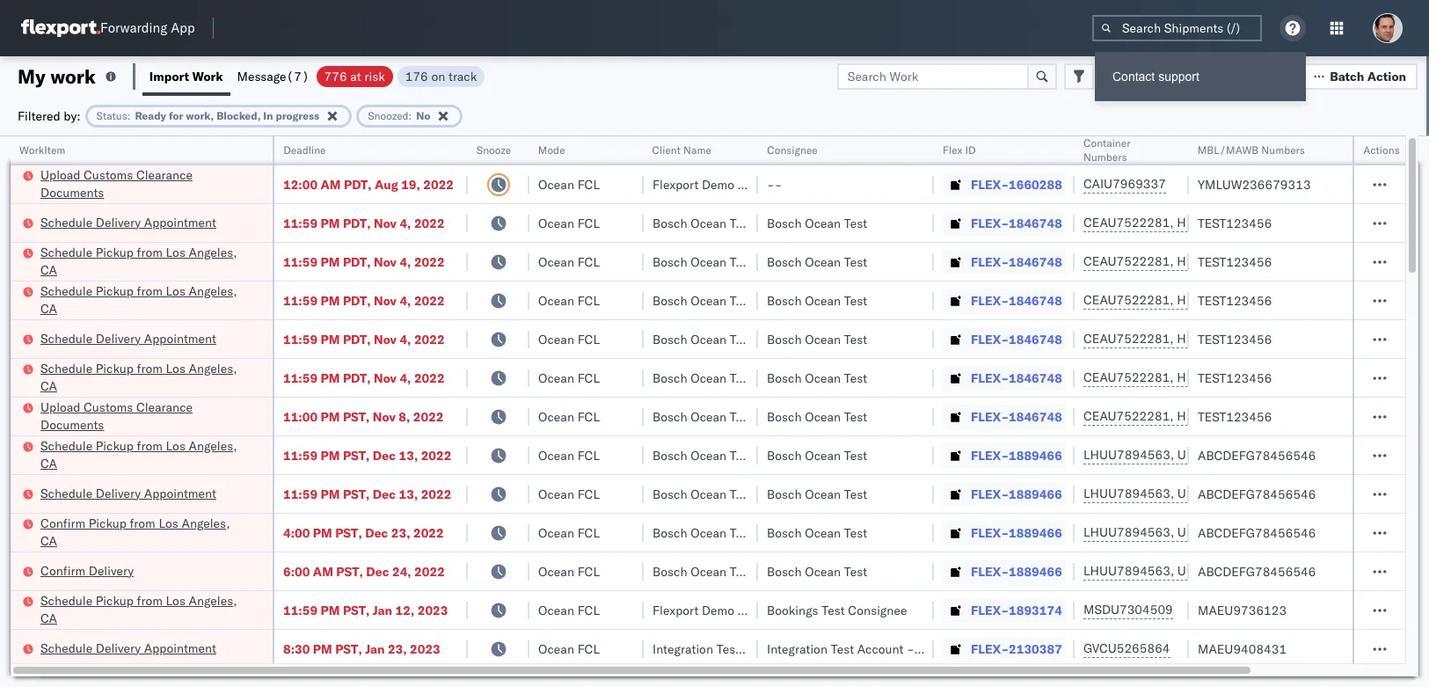Task type: vqa. For each thing, say whether or not it's contained in the screenshot.


Task type: describe. For each thing, give the bounding box(es) containing it.
delivery for 11:59 pm pdt, nov 4, 2022
[[96, 330, 141, 346]]

4 flex-1889466 from the top
[[971, 563, 1062, 579]]

numbers for mbl/mawb numbers
[[1262, 143, 1306, 157]]

ceau7522281, hlxu6269489, hlxu8034992 for second schedule pickup from los angeles, ca link
[[1084, 292, 1357, 308]]

status : ready for work, blocked, in progress
[[96, 109, 320, 122]]

3 schedule pickup from los angeles, ca button from the top
[[40, 359, 250, 396]]

deadline
[[283, 143, 326, 157]]

pst, up '8:30 pm pst, jan 23, 2023'
[[343, 602, 370, 618]]

1889466 for confirm pickup from los angeles, ca
[[1009, 525, 1062, 541]]

1 schedule from the top
[[40, 214, 92, 230]]

2022 for 11:00 pm pst, nov 8, 2022 upload customs clearance documents link
[[413, 409, 444, 424]]

contact support
[[1113, 69, 1200, 84]]

6 ceau7522281, from the top
[[1084, 408, 1174, 424]]

6 schedule from the top
[[40, 438, 92, 453]]

integration
[[767, 641, 828, 657]]

pm for 3rd schedule pickup from los angeles, ca link from the bottom of the page
[[321, 370, 340, 386]]

4, for 3rd schedule pickup from los angeles, ca link from the bottom of the page
[[400, 370, 411, 386]]

confirm pickup from los angeles, ca button
[[40, 514, 250, 551]]

actions
[[1363, 143, 1400, 157]]

snooze
[[477, 143, 511, 157]]

12:00 am pdt, aug 19, 2022
[[283, 176, 454, 192]]

4 1889466 from the top
[[1009, 563, 1062, 579]]

dec for confirm pickup from los angeles, ca
[[365, 525, 388, 541]]

5 schedule from the top
[[40, 360, 92, 376]]

11 fcl from the top
[[578, 563, 600, 579]]

my
[[18, 64, 46, 88]]

2022 for confirm pickup from los angeles, ca link
[[413, 525, 444, 541]]

ocean fcl for 3rd schedule pickup from los angeles, ca link from the bottom of the page
[[538, 370, 600, 386]]

upload customs clearance documents link for 12:00 am pdt, aug 19, 2022
[[40, 166, 250, 201]]

8 flex- from the top
[[971, 447, 1009, 463]]

1 hlxu6269489, from the top
[[1177, 215, 1267, 230]]

flexport for bookings test consignee
[[653, 602, 699, 618]]

1 schedule delivery appointment link from the top
[[40, 213, 216, 231]]

angeles, for 3rd schedule pickup from los angeles, ca link from the bottom of the page
[[189, 360, 237, 376]]

1846748 for fifth schedule pickup from los angeles, ca link from the bottom of the page
[[1009, 254, 1062, 270]]

4:00
[[283, 525, 310, 541]]

filtered by:
[[18, 108, 81, 124]]

ceau7522281, hlxu6269489, hlxu8034992 for 3rd schedule pickup from los angeles, ca link from the bottom of the page
[[1084, 369, 1357, 385]]

batch action
[[1330, 68, 1407, 84]]

2 contact support button from the top
[[1095, 59, 1306, 94]]

upload customs clearance documents for 12:00 am pdt, aug 19, 2022
[[40, 167, 193, 200]]

dec for schedule pickup from los angeles, ca
[[373, 447, 396, 463]]

at
[[350, 68, 361, 84]]

customs for 12:00 am pdt, aug 19, 2022
[[84, 167, 133, 183]]

19,
[[401, 176, 420, 192]]

176
[[405, 68, 428, 84]]

name
[[684, 143, 712, 157]]

12 fcl from the top
[[578, 602, 600, 618]]

4 hlxu8034992 from the top
[[1270, 331, 1357, 347]]

1846748 for 3rd schedule pickup from los angeles, ca link from the bottom of the page
[[1009, 370, 1062, 386]]

clearance for 11:00 pm pst, nov 8, 2022
[[136, 399, 193, 415]]

risk
[[365, 68, 385, 84]]

5 test123456 from the top
[[1198, 370, 1272, 386]]

appointment for 11:59 pm pdt, nov 4, 2022
[[144, 330, 216, 346]]

ready
[[135, 109, 166, 122]]

6 hlxu8034992 from the top
[[1270, 408, 1357, 424]]

1 appointment from the top
[[144, 214, 216, 230]]

flex-2130387
[[971, 641, 1062, 657]]

status
[[96, 109, 127, 122]]

exception
[[1153, 68, 1211, 84]]

4 schedule pickup from los angeles, ca link from the top
[[40, 437, 250, 472]]

aug
[[375, 176, 398, 192]]

resize handle column header for mbl/mawb numbers
[[1388, 136, 1409, 687]]

8:30
[[283, 641, 310, 657]]

7 schedule from the top
[[40, 485, 92, 501]]

1 flex- from the top
[[971, 176, 1009, 192]]

11 flex- from the top
[[971, 563, 1009, 579]]

pst, down 11:59 pm pst, jan 12, 2023
[[335, 641, 362, 657]]

1 schedule pickup from los angeles, ca button from the top
[[40, 243, 250, 280]]

snoozed
[[368, 109, 409, 122]]

12,
[[395, 602, 415, 618]]

6 fcl from the top
[[578, 370, 600, 386]]

8 fcl from the top
[[578, 447, 600, 463]]

consignee inside button
[[767, 143, 818, 157]]

7 flex- from the top
[[971, 409, 1009, 424]]

5 flex- from the top
[[971, 331, 1009, 347]]

workitem
[[19, 143, 65, 157]]

4 flex-1846748 from the top
[[971, 331, 1062, 347]]

2 flex- from the top
[[971, 215, 1009, 231]]

5 hlxu8034992 from the top
[[1270, 369, 1357, 385]]

import work button
[[142, 56, 230, 96]]

3 test123456 from the top
[[1198, 292, 1272, 308]]

batch
[[1330, 68, 1365, 84]]

ca for confirm pickup from los angeles, ca link
[[40, 533, 57, 548]]

1 fcl from the top
[[578, 176, 600, 192]]

bookings
[[767, 602, 819, 618]]

11:59 pm pdt, nov 4, 2022 for 3rd schedule pickup from los angeles, ca link from the bottom of the page
[[283, 370, 445, 386]]

4 uetu5238478 from the top
[[1178, 563, 1263, 579]]

pdt, for fifth schedule pickup from los angeles, ca link from the bottom of the page
[[343, 254, 371, 270]]

1 schedule delivery appointment button from the top
[[40, 213, 216, 233]]

ocean fcl for first schedule pickup from los angeles, ca link from the bottom
[[538, 602, 600, 618]]

2 test123456 from the top
[[1198, 254, 1272, 270]]

hlxu6269489, for 11:59 pm pdt, nov 4, 2022's the schedule delivery appointment button
[[1177, 331, 1267, 347]]

6:00 am pst, dec 24, 2022
[[283, 563, 445, 579]]

dec for schedule delivery appointment
[[373, 486, 396, 502]]

flexport demo consignee for -
[[653, 176, 797, 192]]

1 hlxu8034992 from the top
[[1270, 215, 1357, 230]]

upload for 11:00 pm pst, nov 8, 2022
[[40, 399, 80, 415]]

snoozed : no
[[368, 109, 431, 122]]

1 ceau7522281, from the top
[[1084, 215, 1174, 230]]

id
[[965, 143, 976, 157]]

am for pdt,
[[321, 176, 341, 192]]

dec left 24,
[[366, 563, 389, 579]]

4 lhuu7894563, uetu5238478 from the top
[[1084, 563, 1263, 579]]

for
[[169, 109, 183, 122]]

resize handle column header for flex id
[[1054, 136, 1075, 687]]

4 abcdefg78456546 from the top
[[1198, 563, 1316, 579]]

1 contact support button from the top
[[1095, 52, 1306, 101]]

los for first schedule pickup from los angeles, ca link from the bottom
[[166, 592, 186, 608]]

1 11:59 pm pdt, nov 4, 2022 from the top
[[283, 215, 445, 231]]

my work
[[18, 64, 96, 88]]

gvcu5265864
[[1084, 640, 1170, 656]]

10 flex- from the top
[[971, 525, 1009, 541]]

los for 3rd schedule pickup from los angeles, ca link from the bottom of the page
[[166, 360, 186, 376]]

mbl/mawb numbers button
[[1189, 140, 1392, 157]]

by:
[[64, 108, 81, 124]]

app
[[171, 20, 195, 36]]

6 flex-1846748 from the top
[[971, 409, 1062, 424]]

schedule delivery appointment for 11:59 pm pdt, nov 4, 2022
[[40, 330, 216, 346]]

flex
[[943, 143, 963, 157]]

angeles, for 4th schedule pickup from los angeles, ca link
[[189, 438, 237, 453]]

upload for 12:00 am pdt, aug 19, 2022
[[40, 167, 80, 183]]

clearance for 12:00 am pdt, aug 19, 2022
[[136, 167, 193, 183]]

9 resize handle column header from the left
[[1385, 136, 1406, 687]]

5 schedule pickup from los angeles, ca link from the top
[[40, 592, 250, 627]]

2 fcl from the top
[[578, 215, 600, 231]]

action
[[1368, 68, 1407, 84]]

schedule delivery appointment for 8:30 pm pst, jan 23, 2023
[[40, 640, 216, 656]]

1 11:59 from the top
[[283, 215, 318, 231]]

mode
[[538, 143, 565, 157]]

776 at risk
[[324, 68, 385, 84]]

lhuu7894563, uetu5238478 for schedule delivery appointment
[[1084, 486, 1263, 501]]

6 ceau7522281, hlxu6269489, hlxu8034992 from the top
[[1084, 408, 1357, 424]]

ocean fcl for 4th schedule pickup from los angeles, ca link
[[538, 447, 600, 463]]

forwarding
[[100, 20, 167, 36]]

import work
[[149, 68, 223, 84]]

11 ocean fcl from the top
[[538, 563, 600, 579]]

ocean fcl for confirm pickup from los angeles, ca link
[[538, 525, 600, 541]]

6 test123456 from the top
[[1198, 409, 1272, 424]]

workitem button
[[11, 140, 255, 157]]

lhuu7894563, for schedule delivery appointment
[[1084, 486, 1175, 501]]

3 flex- from the top
[[971, 254, 1009, 270]]

2022 for 11:59 pm pdt, nov 4, 2022 schedule delivery appointment link
[[414, 331, 445, 347]]

ca for 4th schedule pickup from los angeles, ca link
[[40, 455, 57, 471]]

work
[[192, 68, 223, 84]]

flex id button
[[934, 140, 1057, 157]]

maeu9736123
[[1198, 602, 1287, 618]]

6 flex- from the top
[[971, 370, 1009, 386]]

1 4, from the top
[[400, 215, 411, 231]]

msdu7304509
[[1084, 602, 1173, 618]]

karl
[[918, 641, 940, 657]]

blocked,
[[217, 109, 261, 122]]

integration test account - karl lagerfeld
[[767, 641, 996, 657]]

flex-1889466 for confirm pickup from los angeles, ca
[[971, 525, 1062, 541]]

hlxu6269489, for fourth schedule pickup from los angeles, ca button from the bottom
[[1177, 292, 1267, 308]]

uetu5238478 for schedule delivery appointment
[[1178, 486, 1263, 501]]

caiu7969337
[[1084, 176, 1166, 192]]

confirm pickup from los angeles, ca
[[40, 515, 230, 548]]

776
[[324, 68, 347, 84]]

schedule delivery appointment button for 11:59 pm pdt, nov 4, 2022
[[40, 329, 216, 349]]

1 ceau7522281, hlxu6269489, hlxu8034992 from the top
[[1084, 215, 1357, 230]]

message (7)
[[237, 68, 309, 84]]

23, for 2023
[[388, 641, 407, 657]]

pm for 11:00 pm pst, nov 8, 2022 upload customs clearance documents link
[[321, 409, 340, 424]]

1846748 for second schedule pickup from los angeles, ca link
[[1009, 292, 1062, 308]]

ocean fcl for fifth schedule pickup from los angeles, ca link from the bottom of the page
[[538, 254, 600, 270]]

11:00
[[283, 409, 318, 424]]

ocean fcl for second schedule pickup from los angeles, ca link
[[538, 292, 600, 308]]

2 ocean fcl from the top
[[538, 215, 600, 231]]

pst, left '8,'
[[343, 409, 370, 424]]

2 schedule pickup from los angeles, ca button from the top
[[40, 282, 250, 319]]

documents for 11:00
[[40, 417, 104, 432]]

8 schedule from the top
[[40, 592, 92, 608]]

2 schedule from the top
[[40, 244, 92, 260]]

1 schedule pickup from los angeles, ca link from the top
[[40, 243, 250, 278]]

4 fcl from the top
[[578, 292, 600, 308]]

--
[[767, 176, 782, 192]]

abcdefg78456546 for schedule pickup from los angeles, ca
[[1198, 447, 1316, 463]]

ocean fcl for 11:00 pm pst, nov 8, 2022 upload customs clearance documents link
[[538, 409, 600, 424]]

8:30 pm pst, jan 23, 2023
[[283, 641, 441, 657]]

flexport. image
[[21, 19, 100, 37]]

13, for schedule pickup from los angeles, ca
[[399, 447, 418, 463]]

angeles, for confirm pickup from los angeles, ca link
[[182, 515, 230, 531]]

12:00
[[283, 176, 318, 192]]

resize handle column header for deadline
[[447, 136, 468, 687]]

3 resize handle column header from the left
[[508, 136, 530, 687]]

progress
[[276, 109, 320, 122]]

2 schedule pickup from los angeles, ca link from the top
[[40, 282, 250, 317]]

3 hlxu8034992 from the top
[[1270, 292, 1357, 308]]

ocean fcl for 11:59 pm pdt, nov 4, 2022 schedule delivery appointment link
[[538, 331, 600, 347]]

176 on track
[[405, 68, 477, 84]]

3 schedule pickup from los angeles, ca link from the top
[[40, 359, 250, 395]]

2 hlxu8034992 from the top
[[1270, 253, 1357, 269]]

1 test123456 from the top
[[1198, 215, 1272, 231]]

contact
[[1113, 69, 1155, 84]]

consignee button
[[758, 140, 917, 157]]

work
[[50, 64, 96, 88]]

9 schedule from the top
[[40, 640, 92, 656]]

9 flex- from the top
[[971, 486, 1009, 502]]

ocean fcl for 11:59 pm pst, dec 13, 2022's schedule delivery appointment link
[[538, 486, 600, 502]]

schedule delivery appointment button for 11:59 pm pst, dec 13, 2022
[[40, 484, 216, 504]]

no
[[416, 109, 431, 122]]

flex-1893174
[[971, 602, 1062, 618]]

11:59 pm pst, jan 12, 2023
[[283, 602, 448, 618]]

4 flex- from the top
[[971, 292, 1009, 308]]

1 1846748 from the top
[[1009, 215, 1062, 231]]

3 fcl from the top
[[578, 254, 600, 270]]

mbl/mawb numbers
[[1198, 143, 1306, 157]]

4:00 pm pst, dec 23, 2022
[[283, 525, 444, 541]]

forwarding app link
[[21, 19, 195, 37]]

los for 4th schedule pickup from los angeles, ca link
[[166, 438, 186, 453]]

container numbers
[[1084, 136, 1131, 164]]



Task type: locate. For each thing, give the bounding box(es) containing it.
uetu5238478
[[1178, 447, 1263, 463], [1178, 486, 1263, 501], [1178, 524, 1263, 540], [1178, 563, 1263, 579]]

1 vertical spatial clearance
[[136, 399, 193, 415]]

2023 down 12,
[[410, 641, 441, 657]]

1 vertical spatial upload customs clearance documents button
[[40, 398, 250, 435]]

bosch
[[653, 215, 688, 231], [767, 215, 802, 231], [653, 254, 688, 270], [767, 254, 802, 270], [653, 292, 688, 308], [767, 292, 802, 308], [653, 331, 688, 347], [767, 331, 802, 347], [653, 370, 688, 386], [767, 370, 802, 386], [653, 409, 688, 424], [767, 409, 802, 424], [653, 447, 688, 463], [767, 447, 802, 463], [653, 486, 688, 502], [767, 486, 802, 502], [653, 525, 688, 541], [767, 525, 802, 541], [653, 563, 688, 579], [767, 563, 802, 579]]

bosch ocean test
[[653, 215, 753, 231], [767, 215, 868, 231], [653, 254, 753, 270], [767, 254, 868, 270], [653, 292, 753, 308], [767, 292, 868, 308], [653, 331, 753, 347], [767, 331, 868, 347], [653, 370, 753, 386], [767, 370, 868, 386], [653, 409, 753, 424], [767, 409, 868, 424], [653, 447, 753, 463], [767, 447, 868, 463], [653, 486, 753, 502], [767, 486, 868, 502], [653, 525, 753, 541], [767, 525, 868, 541], [653, 563, 753, 579], [767, 563, 868, 579]]

1 flex-1889466 from the top
[[971, 447, 1062, 463]]

11:59 for 11:59 pm pst, dec 13, 2022's schedule delivery appointment link
[[283, 486, 318, 502]]

2 ceau7522281, from the top
[[1084, 253, 1174, 269]]

contact support button
[[1095, 52, 1306, 101], [1095, 59, 1306, 94]]

flex-1893174 button
[[943, 598, 1066, 622], [943, 598, 1066, 622]]

0 vertical spatial jan
[[373, 602, 392, 618]]

lhuu7894563, for schedule pickup from los angeles, ca
[[1084, 447, 1175, 463]]

1 vertical spatial customs
[[84, 399, 133, 415]]

7 fcl from the top
[[578, 409, 600, 424]]

0 vertical spatial upload customs clearance documents button
[[40, 166, 250, 203]]

11:59 for second schedule pickup from los angeles, ca link
[[283, 292, 318, 308]]

angeles, inside confirm pickup from los angeles, ca
[[182, 515, 230, 531]]

in
[[263, 109, 273, 122]]

3 schedule delivery appointment from the top
[[40, 485, 216, 501]]

lhuu7894563, for confirm pickup from los angeles, ca
[[1084, 524, 1175, 540]]

(7)
[[286, 68, 309, 84]]

jan for 23,
[[365, 641, 385, 657]]

ceau7522281, for second schedule pickup from los angeles, ca link
[[1084, 292, 1174, 308]]

lhuu7894563,
[[1084, 447, 1175, 463], [1084, 486, 1175, 501], [1084, 524, 1175, 540], [1084, 563, 1175, 579]]

confirm inside confirm pickup from los angeles, ca
[[40, 515, 85, 531]]

Search Shipments (/) text field
[[1093, 15, 1262, 41]]

pm for first schedule pickup from los angeles, ca link from the bottom
[[321, 602, 340, 618]]

0 horizontal spatial :
[[127, 109, 131, 122]]

pm for fifth schedule pickup from los angeles, ca link from the bottom of the page
[[321, 254, 340, 270]]

1 ca from the top
[[40, 262, 57, 278]]

0 vertical spatial upload customs clearance documents
[[40, 167, 193, 200]]

confirm delivery link
[[40, 562, 134, 579]]

on
[[431, 68, 445, 84]]

container
[[1084, 136, 1131, 150]]

10 fcl from the top
[[578, 525, 600, 541]]

1846748
[[1009, 215, 1062, 231], [1009, 254, 1062, 270], [1009, 292, 1062, 308], [1009, 331, 1062, 347], [1009, 370, 1062, 386], [1009, 409, 1062, 424]]

am for pst,
[[313, 563, 333, 579]]

3 11:59 pm pdt, nov 4, 2022 from the top
[[283, 292, 445, 308]]

1 vertical spatial am
[[313, 563, 333, 579]]

from inside confirm pickup from los angeles, ca
[[130, 515, 156, 531]]

23, for 2022
[[391, 525, 410, 541]]

2023 for 11:59 pm pst, jan 12, 2023
[[418, 602, 448, 618]]

11:59 pm pdt, nov 4, 2022
[[283, 215, 445, 231], [283, 254, 445, 270], [283, 292, 445, 308], [283, 331, 445, 347], [283, 370, 445, 386]]

3 flex-1846748 from the top
[[971, 292, 1062, 308]]

resize handle column header for container numbers
[[1168, 136, 1189, 687]]

4 schedule pickup from los angeles, ca button from the top
[[40, 437, 250, 474]]

angeles, for first schedule pickup from los angeles, ca link from the bottom
[[189, 592, 237, 608]]

6 ocean fcl from the top
[[538, 370, 600, 386]]

delivery
[[96, 214, 141, 230], [96, 330, 141, 346], [96, 485, 141, 501], [89, 563, 134, 578], [96, 640, 141, 656]]

schedule delivery appointment link for 8:30 pm pst, jan 23, 2023
[[40, 639, 216, 657]]

forwarding app
[[100, 20, 195, 36]]

1889466 for schedule pickup from los angeles, ca
[[1009, 447, 1062, 463]]

7 ocean fcl from the top
[[538, 409, 600, 424]]

0 vertical spatial 23,
[[391, 525, 410, 541]]

11:59 pm pst, dec 13, 2022 for schedule delivery appointment
[[283, 486, 452, 502]]

2 upload customs clearance documents button from the top
[[40, 398, 250, 435]]

appointment
[[144, 214, 216, 230], [144, 330, 216, 346], [144, 485, 216, 501], [144, 640, 216, 656]]

ca for second schedule pickup from los angeles, ca link
[[40, 300, 57, 316]]

confirm down confirm pickup from los angeles, ca
[[40, 563, 85, 578]]

from for confirm pickup from los angeles, ca link
[[130, 515, 156, 531]]

appointment for 8:30 pm pst, jan 23, 2023
[[144, 640, 216, 656]]

3 ca from the top
[[40, 378, 57, 394]]

lagerfeld
[[944, 641, 996, 657]]

work,
[[186, 109, 214, 122]]

from
[[137, 244, 163, 260], [137, 283, 163, 299], [137, 360, 163, 376], [137, 438, 163, 453], [130, 515, 156, 531], [137, 592, 163, 608]]

-
[[767, 176, 775, 192], [775, 176, 782, 192], [907, 641, 915, 657]]

: left ready
[[127, 109, 131, 122]]

0 horizontal spatial numbers
[[1084, 150, 1127, 164]]

pm for confirm pickup from los angeles, ca link
[[313, 525, 332, 541]]

1 vertical spatial upload customs clearance documents link
[[40, 398, 250, 433]]

file exception
[[1128, 68, 1211, 84]]

3 1889466 from the top
[[1009, 525, 1062, 541]]

6:00
[[283, 563, 310, 579]]

angeles, for fifth schedule pickup from los angeles, ca link from the bottom of the page
[[189, 244, 237, 260]]

bookings test consignee
[[767, 602, 907, 618]]

: left no
[[409, 109, 412, 122]]

4 appointment from the top
[[144, 640, 216, 656]]

11:59 pm pst, dec 13, 2022 up 4:00 pm pst, dec 23, 2022
[[283, 486, 452, 502]]

3 schedule from the top
[[40, 283, 92, 299]]

5 1846748 from the top
[[1009, 370, 1062, 386]]

flexport demo consignee for bookings
[[653, 602, 797, 618]]

flexport demo consignee down name
[[653, 176, 797, 192]]

1 schedule pickup from los angeles, ca from the top
[[40, 244, 237, 278]]

upload customs clearance documents link
[[40, 166, 250, 201], [40, 398, 250, 433]]

flex-1660288
[[971, 176, 1062, 192]]

ca inside confirm pickup from los angeles, ca
[[40, 533, 57, 548]]

2 flexport from the top
[[653, 602, 699, 618]]

demo for -
[[702, 176, 735, 192]]

1 vertical spatial 13,
[[399, 486, 418, 502]]

confirm delivery
[[40, 563, 134, 578]]

0 vertical spatial demo
[[702, 176, 735, 192]]

confirm for confirm delivery
[[40, 563, 85, 578]]

pst, down 11:00 pm pst, nov 8, 2022
[[343, 447, 370, 463]]

2 11:59 from the top
[[283, 254, 318, 270]]

8,
[[399, 409, 410, 424]]

track
[[449, 68, 477, 84]]

pdt, for 3rd schedule pickup from los angeles, ca link from the bottom of the page
[[343, 370, 371, 386]]

1 vertical spatial confirm
[[40, 563, 85, 578]]

5 schedule pickup from los angeles, ca from the top
[[40, 592, 237, 626]]

numbers
[[1262, 143, 1306, 157], [1084, 150, 1127, 164]]

0 vertical spatial clearance
[[136, 167, 193, 183]]

flex-1889466 button
[[943, 443, 1066, 468], [943, 443, 1066, 468], [943, 482, 1066, 506], [943, 482, 1066, 506], [943, 520, 1066, 545], [943, 520, 1066, 545], [943, 559, 1066, 584], [943, 559, 1066, 584]]

clearance
[[136, 167, 193, 183], [136, 399, 193, 415]]

pst,
[[343, 409, 370, 424], [343, 447, 370, 463], [343, 486, 370, 502], [335, 525, 362, 541], [336, 563, 363, 579], [343, 602, 370, 618], [335, 641, 362, 657]]

2 : from the left
[[409, 109, 412, 122]]

2 demo from the top
[[702, 602, 735, 618]]

4 hlxu6269489, from the top
[[1177, 331, 1267, 347]]

1 vertical spatial upload
[[40, 399, 80, 415]]

24,
[[392, 563, 411, 579]]

dec down 11:00 pm pst, nov 8, 2022
[[373, 447, 396, 463]]

4 lhuu7894563, from the top
[[1084, 563, 1175, 579]]

jan left 12,
[[373, 602, 392, 618]]

numbers for container numbers
[[1084, 150, 1127, 164]]

2130387
[[1009, 641, 1062, 657]]

2 11:59 pm pst, dec 13, 2022 from the top
[[283, 486, 452, 502]]

resize handle column header for client name
[[737, 136, 758, 687]]

schedule pickup from los angeles, ca for first schedule pickup from los angeles, ca link from the bottom
[[40, 592, 237, 626]]

ca for 3rd schedule pickup from los angeles, ca link from the bottom of the page
[[40, 378, 57, 394]]

2022 for 4th schedule pickup from los angeles, ca link
[[421, 447, 452, 463]]

schedule delivery appointment link
[[40, 213, 216, 231], [40, 329, 216, 347], [40, 484, 216, 502], [40, 639, 216, 657]]

23, down 12,
[[388, 641, 407, 657]]

pm for schedule delivery appointment link associated with 8:30 pm pst, jan 23, 2023
[[313, 641, 332, 657]]

0 vertical spatial flexport demo consignee
[[653, 176, 797, 192]]

10 ocean fcl from the top
[[538, 525, 600, 541]]

am right 6:00
[[313, 563, 333, 579]]

2 ceau7522281, hlxu6269489, hlxu8034992 from the top
[[1084, 253, 1357, 269]]

2 customs from the top
[[84, 399, 133, 415]]

13, down '8,'
[[399, 447, 418, 463]]

4 schedule from the top
[[40, 330, 92, 346]]

customs for 11:00 pm pst, nov 8, 2022
[[84, 399, 133, 415]]

confirm inside button
[[40, 563, 85, 578]]

1 vertical spatial flexport demo consignee
[[653, 602, 797, 618]]

4 test123456 from the top
[[1198, 331, 1272, 347]]

import
[[149, 68, 189, 84]]

3 lhuu7894563, uetu5238478 from the top
[[1084, 524, 1263, 540]]

angeles,
[[189, 244, 237, 260], [189, 283, 237, 299], [189, 360, 237, 376], [189, 438, 237, 453], [182, 515, 230, 531], [189, 592, 237, 608]]

numbers down the container on the right top of the page
[[1084, 150, 1127, 164]]

hlxu6269489, for 3rd schedule pickup from los angeles, ca button from the top of the page
[[1177, 369, 1267, 385]]

2 1846748 from the top
[[1009, 254, 1062, 270]]

flex-1889466 for schedule pickup from los angeles, ca
[[971, 447, 1062, 463]]

jan down 11:59 pm pst, jan 12, 2023
[[365, 641, 385, 657]]

3 schedule delivery appointment button from the top
[[40, 484, 216, 504]]

pst, down 4:00 pm pst, dec 23, 2022
[[336, 563, 363, 579]]

confirm delivery button
[[40, 562, 134, 581]]

client
[[653, 143, 681, 157]]

1 customs from the top
[[84, 167, 133, 183]]

hlxu6269489, for first schedule pickup from los angeles, ca button from the top
[[1177, 253, 1267, 269]]

mode button
[[530, 140, 626, 157]]

2 schedule pickup from los angeles, ca from the top
[[40, 283, 237, 316]]

upload customs clearance documents button for 12:00 am pdt, aug 19, 2022
[[40, 166, 250, 203]]

pickup for first schedule pickup from los angeles, ca button from the bottom
[[96, 592, 134, 608]]

hlxu8034992
[[1270, 215, 1357, 230], [1270, 253, 1357, 269], [1270, 292, 1357, 308], [1270, 331, 1357, 347], [1270, 369, 1357, 385], [1270, 408, 1357, 424]]

2023 right 12,
[[418, 602, 448, 618]]

schedule delivery appointment button
[[40, 213, 216, 233], [40, 329, 216, 349], [40, 484, 216, 504], [40, 639, 216, 658]]

pickup for the confirm pickup from los angeles, ca button
[[89, 515, 127, 531]]

abcdefg78456546 for confirm pickup from los angeles, ca
[[1198, 525, 1316, 541]]

0 vertical spatial am
[[321, 176, 341, 192]]

: for snoozed
[[409, 109, 412, 122]]

1 1889466 from the top
[[1009, 447, 1062, 463]]

1 clearance from the top
[[136, 167, 193, 183]]

consignee up -- at the top of the page
[[767, 143, 818, 157]]

dec up 4:00 pm pst, dec 23, 2022
[[373, 486, 396, 502]]

pdt, for 11:59 pm pdt, nov 4, 2022 schedule delivery appointment link
[[343, 331, 371, 347]]

flex-1889466 for schedule delivery appointment
[[971, 486, 1062, 502]]

7 resize handle column header from the left
[[1054, 136, 1075, 687]]

2 schedule delivery appointment button from the top
[[40, 329, 216, 349]]

customs
[[84, 167, 133, 183], [84, 399, 133, 415]]

1 ocean fcl from the top
[[538, 176, 600, 192]]

9 fcl from the top
[[578, 486, 600, 502]]

schedule delivery appointment link for 11:59 pm pst, dec 13, 2022
[[40, 484, 216, 502]]

13, up 4:00 pm pst, dec 23, 2022
[[399, 486, 418, 502]]

4 resize handle column header from the left
[[623, 136, 644, 687]]

2 uetu5238478 from the top
[[1178, 486, 1263, 501]]

11:59 pm pdt, nov 4, 2022 for 11:59 pm pdt, nov 4, 2022 schedule delivery appointment link
[[283, 331, 445, 347]]

flex-
[[971, 176, 1009, 192], [971, 215, 1009, 231], [971, 254, 1009, 270], [971, 292, 1009, 308], [971, 331, 1009, 347], [971, 370, 1009, 386], [971, 409, 1009, 424], [971, 447, 1009, 463], [971, 486, 1009, 502], [971, 525, 1009, 541], [971, 563, 1009, 579], [971, 602, 1009, 618], [971, 641, 1009, 657]]

los for fifth schedule pickup from los angeles, ca link from the bottom of the page
[[166, 244, 186, 260]]

4, for fifth schedule pickup from los angeles, ca link from the bottom of the page
[[400, 254, 411, 270]]

schedule pickup from los angeles, ca for second schedule pickup from los angeles, ca link
[[40, 283, 237, 316]]

3 4, from the top
[[400, 292, 411, 308]]

flex-1846748 button
[[943, 211, 1066, 235], [943, 211, 1066, 235], [943, 249, 1066, 274], [943, 249, 1066, 274], [943, 288, 1066, 313], [943, 288, 1066, 313], [943, 327, 1066, 351], [943, 327, 1066, 351], [943, 365, 1066, 390], [943, 365, 1066, 390], [943, 404, 1066, 429], [943, 404, 1066, 429]]

1 vertical spatial jan
[[365, 641, 385, 657]]

3 ceau7522281, from the top
[[1084, 292, 1174, 308]]

11:59 pm pst, dec 13, 2022 down 11:00 pm pst, nov 8, 2022
[[283, 447, 452, 463]]

upload customs clearance documents for 11:00 pm pst, nov 8, 2022
[[40, 399, 193, 432]]

0 vertical spatial 2023
[[418, 602, 448, 618]]

4 4, from the top
[[400, 331, 411, 347]]

mbl/mawb
[[1198, 143, 1259, 157]]

2022 for 12:00 am pdt, aug 19, 2022's upload customs clearance documents link
[[423, 176, 454, 192]]

0 vertical spatial documents
[[40, 184, 104, 200]]

pm for 11:59 pm pdt, nov 4, 2022 schedule delivery appointment link
[[321, 331, 340, 347]]

upload customs clearance documents link for 11:00 pm pst, nov 8, 2022
[[40, 398, 250, 433]]

consignee up account at the bottom of the page
[[848, 602, 907, 618]]

upload customs clearance documents button
[[40, 166, 250, 203], [40, 398, 250, 435]]

client name button
[[644, 140, 741, 157]]

upload
[[40, 167, 80, 183], [40, 399, 80, 415]]

2 11:59 pm pdt, nov 4, 2022 from the top
[[283, 254, 445, 270]]

resize handle column header for consignee
[[913, 136, 934, 687]]

1 resize handle column header from the left
[[252, 136, 273, 687]]

confirm up confirm delivery
[[40, 515, 85, 531]]

numbers up ymluw236679313
[[1262, 143, 1306, 157]]

2 lhuu7894563, from the top
[[1084, 486, 1175, 501]]

from for 4th schedule pickup from los angeles, ca link
[[137, 438, 163, 453]]

8 ocean fcl from the top
[[538, 447, 600, 463]]

12 flex- from the top
[[971, 602, 1009, 618]]

1 vertical spatial 2023
[[410, 641, 441, 657]]

resize handle column header
[[252, 136, 273, 687], [447, 136, 468, 687], [508, 136, 530, 687], [623, 136, 644, 687], [737, 136, 758, 687], [913, 136, 934, 687], [1054, 136, 1075, 687], [1168, 136, 1189, 687], [1385, 136, 1406, 687], [1388, 136, 1409, 687]]

2 13, from the top
[[399, 486, 418, 502]]

1 vertical spatial upload customs clearance documents
[[40, 399, 193, 432]]

5 fcl from the top
[[578, 331, 600, 347]]

account
[[857, 641, 904, 657]]

1 vertical spatial demo
[[702, 602, 735, 618]]

ceau7522281,
[[1084, 215, 1174, 230], [1084, 253, 1174, 269], [1084, 292, 1174, 308], [1084, 331, 1174, 347], [1084, 369, 1174, 385], [1084, 408, 1174, 424]]

jan
[[373, 602, 392, 618], [365, 641, 385, 657]]

ceau7522281, hlxu6269489, hlxu8034992 for fifth schedule pickup from los angeles, ca link from the bottom of the page
[[1084, 253, 1357, 269]]

demo down name
[[702, 176, 735, 192]]

4 schedule delivery appointment button from the top
[[40, 639, 216, 658]]

1 confirm from the top
[[40, 515, 85, 531]]

consignee down consignee button
[[738, 176, 797, 192]]

0 vertical spatial flexport
[[653, 176, 699, 192]]

lhuu7894563, uetu5238478 for schedule pickup from los angeles, ca
[[1084, 447, 1263, 463]]

6 hlxu6269489, from the top
[[1177, 408, 1267, 424]]

pickup inside confirm pickup from los angeles, ca
[[89, 515, 127, 531]]

13 fcl from the top
[[578, 641, 600, 657]]

2 lhuu7894563, uetu5238478 from the top
[[1084, 486, 1263, 501]]

1 upload from the top
[[40, 167, 80, 183]]

schedule
[[40, 214, 92, 230], [40, 244, 92, 260], [40, 283, 92, 299], [40, 330, 92, 346], [40, 360, 92, 376], [40, 438, 92, 453], [40, 485, 92, 501], [40, 592, 92, 608], [40, 640, 92, 656]]

1 horizontal spatial numbers
[[1262, 143, 1306, 157]]

pst, up 4:00 pm pst, dec 23, 2022
[[343, 486, 370, 502]]

abcdefg78456546 for schedule delivery appointment
[[1198, 486, 1316, 502]]

delivery inside button
[[89, 563, 134, 578]]

5 flex-1846748 from the top
[[971, 370, 1062, 386]]

3 11:59 from the top
[[283, 292, 318, 308]]

2 flexport demo consignee from the top
[[653, 602, 797, 618]]

confirm for confirm pickup from los angeles, ca
[[40, 515, 85, 531]]

1 lhuu7894563, uetu5238478 from the top
[[1084, 447, 1263, 463]]

numbers inside container numbers
[[1084, 150, 1127, 164]]

3 uetu5238478 from the top
[[1178, 524, 1263, 540]]

23, up 24,
[[391, 525, 410, 541]]

1 horizontal spatial :
[[409, 109, 412, 122]]

2023 for 8:30 pm pst, jan 23, 2023
[[410, 641, 441, 657]]

flex id
[[943, 143, 976, 157]]

angeles, for second schedule pickup from los angeles, ca link
[[189, 283, 237, 299]]

ocean fcl for schedule delivery appointment link associated with 8:30 pm pst, jan 23, 2023
[[538, 641, 600, 657]]

Search Work text field
[[837, 63, 1029, 89]]

0 vertical spatial customs
[[84, 167, 133, 183]]

2 appointment from the top
[[144, 330, 216, 346]]

am right 12:00
[[321, 176, 341, 192]]

1893174
[[1009, 602, 1062, 618]]

:
[[127, 109, 131, 122], [409, 109, 412, 122]]

consignee up integration
[[738, 602, 797, 618]]

2 flex-1846748 from the top
[[971, 254, 1062, 270]]

6 ca from the top
[[40, 610, 57, 626]]

0 vertical spatial upload
[[40, 167, 80, 183]]

delivery for 8:30 pm pst, jan 23, 2023
[[96, 640, 141, 656]]

1 13, from the top
[[399, 447, 418, 463]]

4 ceau7522281, from the top
[[1084, 331, 1174, 347]]

2022 for 3rd schedule pickup from los angeles, ca link from the bottom of the page
[[414, 370, 445, 386]]

11:59 for 11:59 pm pdt, nov 4, 2022 schedule delivery appointment link
[[283, 331, 318, 347]]

from for fifth schedule pickup from los angeles, ca link from the bottom of the page
[[137, 244, 163, 260]]

2 abcdefg78456546 from the top
[[1198, 486, 1316, 502]]

5 schedule pickup from los angeles, ca button from the top
[[40, 592, 250, 629]]

demo left bookings
[[702, 602, 735, 618]]

los for second schedule pickup from los angeles, ca link
[[166, 283, 186, 299]]

0 vertical spatial 11:59 pm pst, dec 13, 2022
[[283, 447, 452, 463]]

schedule delivery appointment for 11:59 pm pst, dec 13, 2022
[[40, 485, 216, 501]]

1 vertical spatial 23,
[[388, 641, 407, 657]]

13 flex- from the top
[[971, 641, 1009, 657]]

0 vertical spatial 13,
[[399, 447, 418, 463]]

message
[[237, 68, 286, 84]]

pst, up 6:00 am pst, dec 24, 2022
[[335, 525, 362, 541]]

pickup for first schedule pickup from los angeles, ca button from the top
[[96, 244, 134, 260]]

jan for 12,
[[373, 602, 392, 618]]

11:00 pm pst, nov 8, 2022
[[283, 409, 444, 424]]

documents for 12:00
[[40, 184, 104, 200]]

schedule pickup from los angeles, ca for fifth schedule pickup from los angeles, ca link from the bottom of the page
[[40, 244, 237, 278]]

: for status
[[127, 109, 131, 122]]

3 schedule delivery appointment link from the top
[[40, 484, 216, 502]]

dec up 6:00 am pst, dec 24, 2022
[[365, 525, 388, 541]]

batch action button
[[1303, 63, 1418, 89]]

confirm
[[40, 515, 85, 531], [40, 563, 85, 578]]

1 schedule delivery appointment from the top
[[40, 214, 216, 230]]

11:59 pm pst, dec 13, 2022 for schedule pickup from los angeles, ca
[[283, 447, 452, 463]]

pm
[[321, 215, 340, 231], [321, 254, 340, 270], [321, 292, 340, 308], [321, 331, 340, 347], [321, 370, 340, 386], [321, 409, 340, 424], [321, 447, 340, 463], [321, 486, 340, 502], [313, 525, 332, 541], [321, 602, 340, 618], [313, 641, 332, 657]]

los
[[166, 244, 186, 260], [166, 283, 186, 299], [166, 360, 186, 376], [166, 438, 186, 453], [159, 515, 178, 531], [166, 592, 186, 608]]

1 vertical spatial 11:59 pm pst, dec 13, 2022
[[283, 486, 452, 502]]

confirm pickup from los angeles, ca link
[[40, 514, 250, 549]]

1 vertical spatial flexport
[[653, 602, 699, 618]]

ca for first schedule pickup from los angeles, ca link from the bottom
[[40, 610, 57, 626]]

2022 for fifth schedule pickup from los angeles, ca link from the bottom of the page
[[414, 254, 445, 270]]

6 resize handle column header from the left
[[913, 136, 934, 687]]

ymluw236679313
[[1198, 176, 1311, 192]]

0 vertical spatial upload customs clearance documents link
[[40, 166, 250, 201]]

11:59 for fifth schedule pickup from los angeles, ca link from the bottom of the page
[[283, 254, 318, 270]]

abcdefg78456546
[[1198, 447, 1316, 463], [1198, 486, 1316, 502], [1198, 525, 1316, 541], [1198, 563, 1316, 579]]

7 11:59 from the top
[[283, 486, 318, 502]]

1 vertical spatial documents
[[40, 417, 104, 432]]

3 lhuu7894563, from the top
[[1084, 524, 1175, 540]]

1 upload customs clearance documents from the top
[[40, 167, 193, 200]]

pdt, for second schedule pickup from los angeles, ca link
[[343, 292, 371, 308]]

delivery for 11:59 pm pst, dec 13, 2022
[[96, 485, 141, 501]]

3 1846748 from the top
[[1009, 292, 1062, 308]]

file
[[1128, 68, 1150, 84]]

1 flex-1846748 from the top
[[971, 215, 1062, 231]]

11:59 for first schedule pickup from los angeles, ca link from the bottom
[[283, 602, 318, 618]]

0 vertical spatial confirm
[[40, 515, 85, 531]]

12 ocean fcl from the top
[[538, 602, 600, 618]]

los inside confirm pickup from los angeles, ca
[[159, 515, 178, 531]]

13, for schedule delivery appointment
[[399, 486, 418, 502]]

hlxu6269489, for upload customs clearance documents button related to 11:00 pm pst, nov 8, 2022
[[1177, 408, 1267, 424]]

flexport demo consignee up integration
[[653, 602, 797, 618]]

flexport for --
[[653, 176, 699, 192]]



